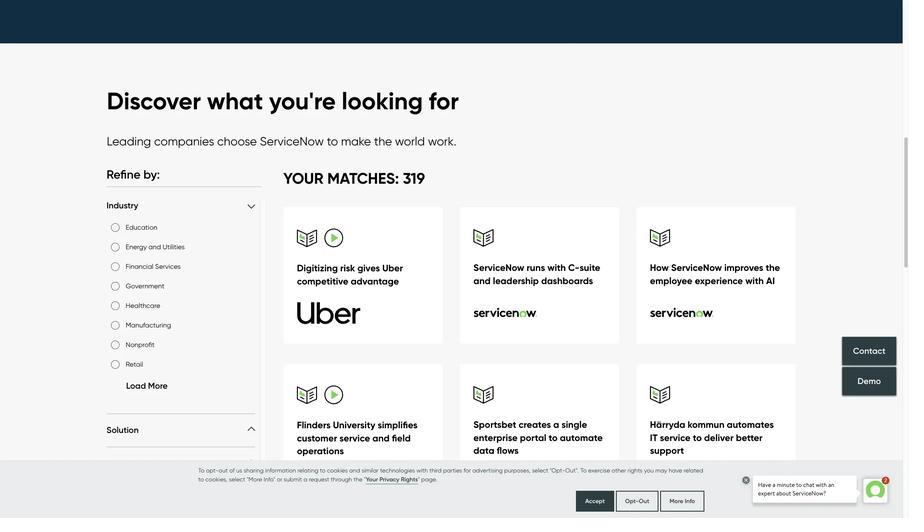 Task type: describe. For each thing, give the bounding box(es) containing it.
your privacy rights " page.
[[366, 476, 438, 484]]

financial services
[[126, 262, 181, 271]]

support
[[650, 445, 685, 457]]

refine
[[107, 167, 141, 182]]

out
[[639, 498, 650, 505]]

your matches: 319
[[284, 169, 425, 188]]

industry button
[[107, 200, 255, 211]]

härryda
[[650, 419, 686, 431]]

1 flinders university image from the left
[[297, 470, 360, 496]]

it
[[650, 432, 658, 444]]

service for university
[[340, 433, 370, 444]]

may
[[656, 467, 668, 475]]

financial
[[126, 262, 154, 271]]

you
[[644, 467, 654, 475]]

sportsbet creates a single enterprise portal to automate data flows
[[474, 419, 603, 457]]

and inside flinders university simplifies customer service and field operations
[[373, 433, 390, 444]]

cookies,
[[206, 476, 228, 483]]

accept
[[586, 498, 605, 505]]

have
[[669, 467, 683, 475]]

purposes,
[[505, 467, 531, 475]]

solution button
[[107, 425, 255, 436]]

submit
[[284, 476, 302, 483]]

nonprofit option
[[111, 341, 120, 349]]

service for kommun
[[660, 432, 691, 444]]

data
[[474, 445, 495, 457]]

härryda kommun automates it service to deliver better support
[[650, 419, 774, 457]]

0 vertical spatial for
[[429, 86, 459, 116]]

government option
[[111, 282, 120, 291]]

319
[[403, 169, 425, 188]]

a inside to opt-out of us sharing information relating to cookies and similar technologies with third parties for advertising purposes, select "opt-out".  to exercise other rights you may have related to cookies, select "more info" or submit a request through the "
[[304, 476, 308, 483]]

solution
[[107, 425, 139, 435]]

the inside to opt-out of us sharing information relating to cookies and similar technologies with third parties for advertising purposes, select "opt-out".  to exercise other rights you may have related to cookies, select "more info" or submit a request through the "
[[354, 476, 363, 483]]

load more button
[[111, 379, 168, 393]]

flinders university simplifies customer service and field operations
[[297, 420, 418, 457]]

energy
[[126, 243, 147, 251]]

companies
[[154, 134, 214, 149]]

servicenow inside the servicenow runs with c-suite and leadership dashboards
[[474, 262, 525, 274]]

better
[[736, 432, 763, 444]]

matches:
[[328, 169, 399, 188]]

how
[[650, 262, 669, 274]]

automates
[[727, 419, 774, 431]]

load
[[126, 381, 146, 391]]

how servicenow improves the employee experience with ai
[[650, 262, 781, 287]]

discover
[[107, 86, 201, 116]]

info"
[[264, 476, 276, 483]]

for inside to opt-out of us sharing information relating to cookies and similar technologies with third parties for advertising purposes, select "opt-out".  to exercise other rights you may have related to cookies, select "more info" or submit a request through the "
[[464, 467, 471, 475]]

to up request
[[320, 467, 326, 475]]

servicenow inside how servicenow improves the employee experience with ai
[[672, 262, 722, 274]]

related
[[684, 467, 704, 475]]

of
[[229, 467, 235, 475]]

0 vertical spatial the
[[374, 134, 392, 149]]

your
[[284, 169, 324, 188]]

relating
[[298, 467, 319, 475]]

to inside sportsbet creates a single enterprise portal to automate data flows
[[549, 432, 558, 444]]

what
[[207, 86, 263, 116]]

more info
[[670, 498, 696, 505]]

opt-out
[[626, 498, 650, 505]]

single
[[562, 419, 588, 431]]

creates
[[519, 419, 551, 431]]

to left make
[[327, 134, 338, 149]]

you're
[[269, 86, 336, 116]]

improves
[[725, 262, 764, 274]]

opt-out button
[[616, 491, 659, 512]]

manufacturing option
[[111, 321, 120, 330]]

by:
[[144, 167, 160, 182]]

2 to from the left
[[581, 467, 587, 475]]

and right energy
[[149, 243, 161, 251]]

looking
[[342, 86, 423, 116]]

dashboards
[[542, 275, 594, 287]]

education
[[126, 223, 158, 231]]

work.
[[428, 134, 457, 149]]

product button
[[107, 458, 255, 469]]

product
[[107, 458, 138, 468]]

third
[[430, 467, 442, 475]]

education option
[[111, 223, 120, 232]]

and inside to opt-out of us sharing information relating to cookies and similar technologies with third parties for advertising purposes, select "opt-out".  to exercise other rights you may have related to cookies, select "more info" or submit a request through the "
[[349, 467, 360, 475]]

flinders
[[297, 420, 331, 431]]

sharing
[[244, 467, 264, 475]]

with inside to opt-out of us sharing information relating to cookies and similar technologies with third parties for advertising purposes, select "opt-out".  to exercise other rights you may have related to cookies, select "more info" or submit a request through the "
[[417, 467, 428, 475]]

more info button
[[661, 491, 705, 512]]

retail
[[126, 360, 143, 368]]

ai
[[767, 275, 775, 287]]

flows
[[497, 445, 519, 457]]

1 harryda kommu image from the left
[[650, 470, 713, 496]]

advertising
[[473, 467, 503, 475]]

1 to from the left
[[198, 467, 205, 475]]

services
[[155, 262, 181, 271]]

healthcare option
[[111, 302, 120, 310]]

out
[[219, 467, 228, 475]]

2 flinders university image from the left
[[363, 470, 426, 496]]

make
[[341, 134, 371, 149]]

parties
[[443, 467, 463, 475]]

out".
[[566, 467, 579, 475]]



Task type: vqa. For each thing, say whether or not it's contained in the screenshot.
to within the Härryda kommun automates IT service to deliver better support
yes



Task type: locate. For each thing, give the bounding box(es) containing it.
the inside how servicenow improves the employee experience with ai
[[766, 262, 781, 274]]

with up page.
[[417, 467, 428, 475]]

with inside the servicenow runs with c-suite and leadership dashboards
[[548, 262, 566, 274]]

opt-
[[626, 498, 639, 505]]

1 horizontal spatial sportsbet – servicenow – customer story image
[[540, 470, 603, 496]]

2 horizontal spatial the
[[766, 262, 781, 274]]

0 vertical spatial a
[[554, 419, 560, 431]]

1 horizontal spatial "
[[418, 476, 420, 483]]

1 horizontal spatial servicenow
[[474, 262, 525, 274]]

the up ai
[[766, 262, 781, 274]]

kommun
[[688, 419, 725, 431]]

simplifies
[[378, 420, 418, 431]]

1 vertical spatial a
[[304, 476, 308, 483]]

to left opt- at the left of page
[[198, 467, 205, 475]]

" down similar
[[364, 476, 366, 483]]

information
[[265, 467, 296, 475]]

and left field
[[373, 433, 390, 444]]

sportsbet
[[474, 419, 517, 431]]

with inside how servicenow improves the employee experience with ai
[[746, 275, 764, 287]]

service inside härryda kommun automates it service to deliver better support
[[660, 432, 691, 444]]

digitizing
[[297, 263, 338, 274]]

1 horizontal spatial a
[[554, 419, 560, 431]]

choose
[[217, 134, 257, 149]]

government
[[126, 282, 165, 290]]

uber image
[[297, 300, 361, 326]]

more inside button
[[148, 381, 168, 391]]

to right out".
[[581, 467, 587, 475]]

0 horizontal spatial select
[[229, 476, 245, 483]]

service down härryda
[[660, 432, 691, 444]]

energy and utilities option
[[111, 243, 120, 251]]

0 horizontal spatial harryda kommu image
[[650, 470, 713, 496]]

1 horizontal spatial more
[[670, 498, 684, 505]]

0 horizontal spatial to
[[198, 467, 205, 475]]

1 sportsbet – servicenow – customer story image from the left
[[474, 470, 537, 496]]

financial services option
[[111, 262, 120, 271]]

gives
[[358, 263, 380, 274]]

info
[[685, 498, 696, 505]]

enterprise
[[474, 432, 518, 444]]

servicenow up your
[[260, 134, 324, 149]]

select
[[532, 467, 549, 475], [229, 476, 245, 483]]

now on now image
[[474, 300, 538, 326]]

1 horizontal spatial harryda kommu image
[[717, 470, 779, 496]]

servicenow
[[260, 134, 324, 149], [474, 262, 525, 274], [672, 262, 722, 274]]

more right load
[[148, 381, 168, 391]]

university
[[333, 420, 376, 431]]

2 horizontal spatial with
[[746, 275, 764, 287]]

1 vertical spatial more
[[670, 498, 684, 505]]

2 vertical spatial the
[[354, 476, 363, 483]]

1 vertical spatial with
[[746, 275, 764, 287]]

refine by:
[[107, 167, 160, 182]]

1 " from the left
[[364, 476, 366, 483]]

"
[[364, 476, 366, 483], [418, 476, 420, 483]]

0 horizontal spatial service
[[340, 433, 370, 444]]

uber
[[383, 263, 403, 274]]

flinders university image
[[297, 470, 360, 496], [363, 470, 426, 496]]

1 horizontal spatial the
[[374, 134, 392, 149]]

0 horizontal spatial the
[[354, 476, 363, 483]]

1 horizontal spatial select
[[532, 467, 549, 475]]

advantage
[[351, 276, 399, 287]]

industry
[[107, 200, 139, 211]]

for
[[429, 86, 459, 116], [464, 467, 471, 475]]

2 sportsbet – servicenow – customer story image from the left
[[540, 470, 603, 496]]

sportsbet – servicenow – customer story image up accept
[[540, 470, 603, 496]]

leadership
[[493, 275, 539, 287]]

servicenow runs with c-suite and leadership dashboards
[[474, 262, 601, 287]]

0 horizontal spatial flinders university image
[[297, 470, 360, 496]]

a left single on the right
[[554, 419, 560, 431]]

sportsbet – servicenow – customer story image
[[474, 470, 537, 496], [540, 470, 603, 496]]

"opt-
[[550, 467, 566, 475]]

servicenow up leadership
[[474, 262, 525, 274]]

to opt-out of us sharing information relating to cookies and similar technologies with third parties for advertising purposes, select "opt-out".  to exercise other rights you may have related to cookies, select "more info" or submit a request through the "
[[198, 467, 704, 483]]

field
[[392, 433, 411, 444]]

to right portal
[[549, 432, 558, 444]]

" inside to opt-out of us sharing information relating to cookies and similar technologies with third parties for advertising purposes, select "opt-out".  to exercise other rights you may have related to cookies, select "more info" or submit a request through the "
[[364, 476, 366, 483]]

1 vertical spatial for
[[464, 467, 471, 475]]

to
[[327, 134, 338, 149], [549, 432, 558, 444], [693, 432, 702, 444], [320, 467, 326, 475], [198, 476, 204, 483]]

utilities
[[163, 243, 185, 251]]

servicenow ai search and virtual agent image
[[650, 300, 714, 326]]

more inside popup button
[[670, 498, 684, 505]]

automate
[[560, 432, 603, 444]]

a inside sportsbet creates a single enterprise portal to automate data flows
[[554, 419, 560, 431]]

to
[[198, 467, 205, 475], [581, 467, 587, 475]]

more
[[148, 381, 168, 391], [670, 498, 684, 505]]

" left page.
[[418, 476, 420, 483]]

service down university
[[340, 433, 370, 444]]

runs
[[527, 262, 546, 274]]

exercise
[[589, 467, 611, 475]]

for right parties
[[464, 467, 471, 475]]

similar
[[362, 467, 379, 475]]

to down kommun
[[693, 432, 702, 444]]

0 horizontal spatial for
[[429, 86, 459, 116]]

customer
[[297, 433, 337, 444]]

service
[[660, 432, 691, 444], [340, 433, 370, 444]]

leading
[[107, 134, 151, 149]]

or
[[277, 476, 282, 483]]

sportsbet – servicenow – customer story image down flows
[[474, 470, 537, 496]]

more left info
[[670, 498, 684, 505]]

0 horizontal spatial servicenow
[[260, 134, 324, 149]]

privacy
[[380, 476, 400, 484]]

portal
[[520, 432, 547, 444]]

1 horizontal spatial with
[[548, 262, 566, 274]]

employee
[[650, 275, 693, 287]]

rights
[[401, 476, 418, 484]]

0 vertical spatial select
[[532, 467, 549, 475]]

0 horizontal spatial "
[[364, 476, 366, 483]]

1 horizontal spatial service
[[660, 432, 691, 444]]

other
[[612, 467, 627, 475]]

servicenow up experience
[[672, 262, 722, 274]]

0 horizontal spatial with
[[417, 467, 428, 475]]

your
[[366, 476, 378, 484]]

manufacturing
[[126, 321, 171, 329]]

to left cookies,
[[198, 476, 204, 483]]

service inside flinders university simplifies customer service and field operations
[[340, 433, 370, 444]]

opt-
[[206, 467, 219, 475]]

the left world
[[374, 134, 392, 149]]

select left "opt-
[[532, 467, 549, 475]]

1 horizontal spatial to
[[581, 467, 587, 475]]

a down relating
[[304, 476, 308, 483]]

us
[[236, 467, 242, 475]]

with up dashboards
[[548, 262, 566, 274]]

harryda kommu image
[[650, 470, 713, 496], [717, 470, 779, 496]]

cookies
[[327, 467, 348, 475]]

1 vertical spatial the
[[766, 262, 781, 274]]

1 horizontal spatial flinders university image
[[363, 470, 426, 496]]

and inside the servicenow runs with c-suite and leadership dashboards
[[474, 275, 491, 287]]

digitizing risk gives uber competitive advantage
[[297, 263, 403, 287]]

competitive
[[297, 276, 349, 287]]

and left similar
[[349, 467, 360, 475]]

1 horizontal spatial for
[[464, 467, 471, 475]]

with left ai
[[746, 275, 764, 287]]

through
[[331, 476, 352, 483]]

suite
[[580, 262, 601, 274]]

2 horizontal spatial servicenow
[[672, 262, 722, 274]]

2 vertical spatial with
[[417, 467, 428, 475]]

rights
[[628, 467, 643, 475]]

request
[[309, 476, 330, 483]]

experience
[[695, 275, 744, 287]]

page.
[[422, 476, 438, 483]]

for up "work."
[[429, 86, 459, 116]]

0 vertical spatial with
[[548, 262, 566, 274]]

and left leadership
[[474, 275, 491, 287]]

0 vertical spatial more
[[148, 381, 168, 391]]

discover what you're looking for
[[107, 86, 459, 116]]

deliver
[[705, 432, 734, 444]]

2 " from the left
[[418, 476, 420, 483]]

leading companies choose servicenow to make the world work.
[[107, 134, 457, 149]]

select down us
[[229, 476, 245, 483]]

" inside "your privacy rights " page."
[[418, 476, 420, 483]]

c-
[[569, 262, 580, 274]]

the left your
[[354, 476, 363, 483]]

nonprofit
[[126, 341, 155, 349]]

retail option
[[111, 360, 120, 369]]

2 harryda kommu image from the left
[[717, 470, 779, 496]]

energy and utilities
[[126, 243, 185, 251]]

0 horizontal spatial sportsbet – servicenow – customer story image
[[474, 470, 537, 496]]

your privacy rights link
[[366, 476, 418, 485]]

0 horizontal spatial more
[[148, 381, 168, 391]]

1 vertical spatial select
[[229, 476, 245, 483]]

world
[[395, 134, 425, 149]]

healthcare
[[126, 302, 161, 310]]

0 horizontal spatial a
[[304, 476, 308, 483]]

to inside härryda kommun automates it service to deliver better support
[[693, 432, 702, 444]]



